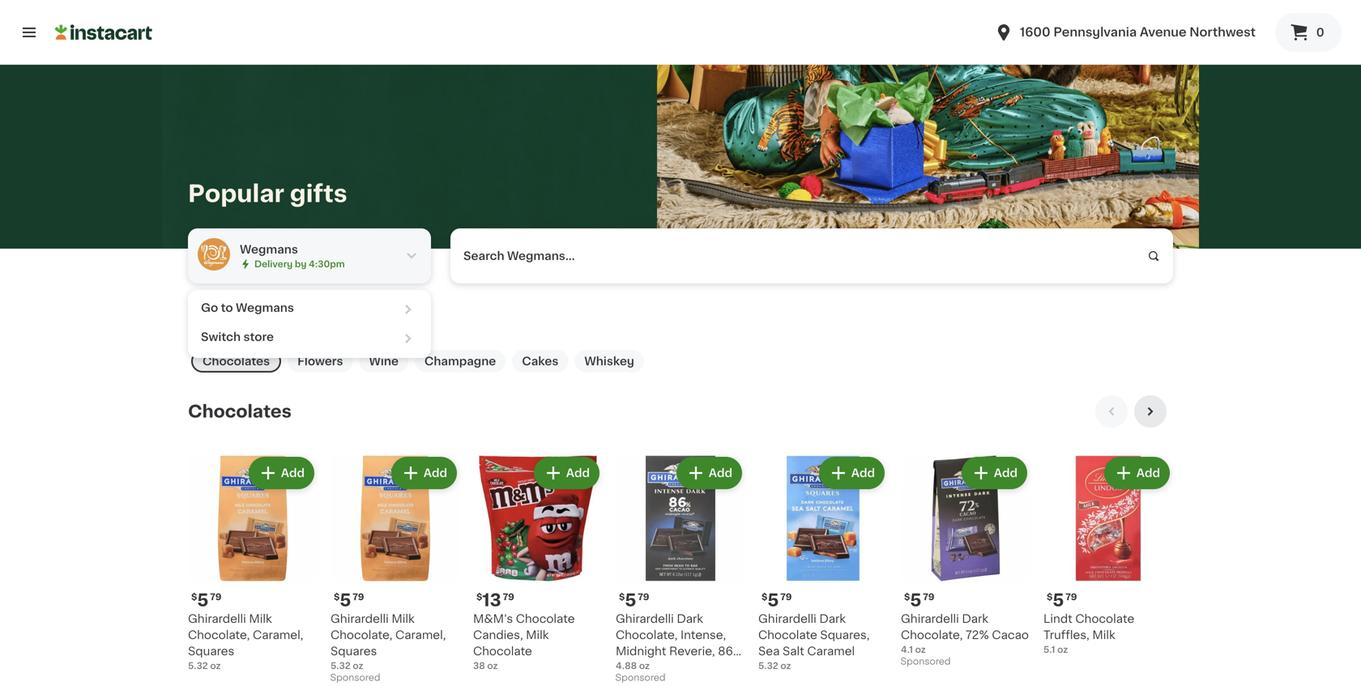 Task type: vqa. For each thing, say whether or not it's contained in the screenshot.
third 5 from left
yes



Task type: describe. For each thing, give the bounding box(es) containing it.
0
[[1316, 27, 1324, 38]]

$ for sixth product group from left
[[904, 593, 910, 601]]

add for third "add" button from right
[[851, 467, 875, 479]]

4.88
[[616, 661, 637, 670]]

ghirardelli milk chocolate, caramel, squares 5.32 oz for seventh product group from the right
[[188, 613, 303, 670]]

wine button
[[359, 350, 408, 373]]

1600 pennsylvania avenue northwest
[[1020, 26, 1256, 38]]

chocolate, inside ghirardelli dark chocolate, intense, midnight reverie, 86% cacao
[[616, 629, 678, 641]]

add for 6th "add" button
[[994, 467, 1018, 479]]

cacao inside ghirardelli dark chocolate, 72% cacao 4.1 oz
[[992, 629, 1029, 641]]

whiskey button
[[575, 350, 644, 373]]

chocolate inside lindt chocolate truffles, milk 5.1 oz
[[1075, 613, 1134, 625]]

5.1
[[1044, 645, 1055, 654]]

sponsored badge image for ghirardelli milk chocolate, caramel, squares
[[331, 674, 380, 683]]

$ 13 79
[[476, 592, 514, 609]]

2 5 from the left
[[340, 592, 351, 609]]

4.1
[[901, 645, 913, 654]]

$ 5 79 for sixth product group from left
[[904, 592, 934, 609]]

m&m's chocolate candies, milk chocolate 38 oz
[[473, 613, 575, 670]]

truffles,
[[1044, 629, 1090, 641]]

2 product group from the left
[[331, 454, 460, 686]]

2 squares from the left
[[331, 646, 377, 657]]

oz inside ghirardelli dark chocolate, 72% cacao 4.1 oz
[[915, 645, 926, 654]]

costco logo image
[[191, 300, 216, 324]]

1 add button from the left
[[250, 458, 313, 488]]

$ 5 79 for seventh product group from the right
[[191, 592, 222, 609]]

instacart logo image
[[55, 23, 152, 42]]

reverie,
[[669, 646, 715, 657]]

safeway logo image
[[227, 300, 251, 324]]

79 for 7th product group from the left
[[1066, 593, 1077, 601]]

4 product group from the left
[[616, 454, 745, 686]]

go to wegmans
[[201, 302, 294, 313]]

ghirardelli for sixth product group from left
[[901, 613, 959, 625]]

sponsored badge image for ghirardelli dark chocolate, 72% cacao
[[901, 657, 950, 667]]

13
[[482, 592, 501, 609]]

1 product group from the left
[[188, 454, 318, 672]]

product group containing 13
[[473, 454, 603, 672]]

5.32 inside ghirardelli dark chocolate squares, sea salt caramel 5.32 oz
[[758, 661, 778, 670]]

0 button
[[1275, 13, 1342, 52]]

go
[[201, 302, 218, 313]]

cakes
[[522, 356, 559, 367]]

3 5 from the left
[[625, 592, 636, 609]]

at
[[303, 307, 312, 316]]

5 add button from the left
[[821, 458, 883, 488]]

oz inside m&m's chocolate candies, milk chocolate 38 oz
[[487, 661, 498, 670]]

6 product group from the left
[[901, 454, 1031, 671]]

champagne
[[424, 356, 496, 367]]

86%
[[718, 646, 743, 657]]

7 add button from the left
[[1106, 458, 1168, 488]]

38
[[473, 661, 485, 670]]

cakes button
[[512, 350, 568, 373]]

wegmans brand logo image
[[198, 238, 230, 271]]

2 add button from the left
[[393, 458, 455, 488]]

popular gifts main content
[[0, 62, 1361, 686]]

6 add button from the left
[[963, 458, 1026, 488]]

lindt chocolate truffles, milk 5.1 oz
[[1044, 613, 1134, 654]]

flowers
[[297, 356, 343, 367]]

4 add button from the left
[[678, 458, 741, 488]]

sponsored badge image for ghirardelli dark chocolate, intense, midnight reverie, 86% cacao
[[616, 674, 665, 683]]

$ for third product group from right
[[762, 593, 768, 601]]

0 vertical spatial wegmans
[[240, 244, 298, 255]]

add for 5th "add" button from the right
[[566, 467, 590, 479]]

79 for sixth product group from left
[[923, 593, 934, 601]]

available at 7 more stores
[[258, 307, 378, 316]]

$ 5 79 for 4th product group from right
[[619, 592, 649, 609]]

$ for 7th product group from the left
[[1047, 593, 1053, 601]]

cacao inside ghirardelli dark chocolate, intense, midnight reverie, 86% cacao
[[616, 662, 653, 673]]

search
[[463, 250, 504, 262]]

northwest
[[1190, 26, 1256, 38]]

5.32 for sixth product group from the right
[[331, 661, 351, 670]]

wegmans...
[[507, 250, 575, 262]]

$ 5 79 for 7th product group from the left
[[1047, 592, 1077, 609]]

1600
[[1020, 26, 1051, 38]]

$ for 4th product group from right
[[619, 593, 625, 601]]

wine
[[369, 356, 399, 367]]

search wegmans... link
[[450, 228, 1173, 283]]

$ for sixth product group from the right
[[334, 593, 340, 601]]

ghirardelli milk chocolate, caramel, squares 5.32 oz for sixth product group from the right
[[331, 613, 446, 670]]



Task type: locate. For each thing, give the bounding box(es) containing it.
$ inside $ 13 79
[[476, 593, 482, 601]]

chocolate,
[[188, 629, 250, 641], [331, 629, 392, 641], [616, 629, 678, 641], [901, 629, 963, 641]]

stores
[[348, 307, 378, 316]]

1 horizontal spatial sponsored badge image
[[616, 674, 665, 683]]

sea
[[758, 646, 780, 657]]

1 ghirardelli from the left
[[188, 613, 246, 625]]

chocolate up "salt"
[[758, 629, 817, 641]]

2 caramel, from the left
[[395, 629, 446, 641]]

flowers button
[[288, 350, 353, 373]]

chocolate, inside ghirardelli dark chocolate, 72% cacao 4.1 oz
[[901, 629, 963, 641]]

4 5 from the left
[[768, 592, 779, 609]]

dark up squares,
[[819, 613, 846, 625]]

1 79 from the left
[[210, 593, 222, 601]]

79 for seventh product group from the right
[[210, 593, 222, 601]]

squares
[[188, 646, 234, 657], [331, 646, 377, 657]]

79
[[210, 593, 222, 601], [353, 593, 364, 601], [503, 593, 514, 601], [638, 593, 649, 601], [780, 593, 792, 601], [923, 593, 934, 601], [1066, 593, 1077, 601]]

switch store
[[201, 331, 274, 343]]

store
[[243, 331, 274, 343]]

add
[[281, 467, 305, 479], [424, 467, 447, 479], [566, 467, 590, 479], [709, 467, 732, 479], [851, 467, 875, 479], [994, 467, 1018, 479], [1137, 467, 1160, 479]]

$ for seventh product group from the right
[[191, 593, 197, 601]]

search wegmans...
[[463, 250, 575, 262]]

2 $ 5 79 from the left
[[334, 592, 364, 609]]

2 79 from the left
[[353, 593, 364, 601]]

2 ghirardelli milk chocolate, caramel, squares 5.32 oz from the left
[[331, 613, 446, 670]]

dark inside ghirardelli dark chocolate squares, sea salt caramel 5.32 oz
[[819, 613, 846, 625]]

7 add from the left
[[1137, 467, 1160, 479]]

79 inside $ 13 79
[[503, 593, 514, 601]]

oz inside ghirardelli dark chocolate squares, sea salt caramel 5.32 oz
[[781, 661, 791, 670]]

6 add from the left
[[994, 467, 1018, 479]]

squares,
[[820, 629, 870, 641]]

1 horizontal spatial squares
[[331, 646, 377, 657]]

1600 pennsylvania avenue northwest button
[[994, 10, 1256, 55]]

dark for intense,
[[677, 613, 703, 625]]

lindt
[[1044, 613, 1073, 625]]

dark up 72%
[[962, 613, 988, 625]]

oz
[[915, 645, 926, 654], [1057, 645, 1068, 654], [210, 661, 221, 670], [353, 661, 363, 670], [487, 661, 498, 670], [639, 661, 650, 670], [781, 661, 791, 670]]

3 5.32 from the left
[[758, 661, 778, 670]]

milk
[[249, 613, 272, 625], [392, 613, 415, 625], [526, 629, 549, 641], [1092, 629, 1115, 641]]

5.32 for seventh product group from the right
[[188, 661, 208, 670]]

chocolates button
[[191, 350, 281, 373]]

dark for 72%
[[962, 613, 988, 625]]

popular
[[188, 182, 284, 205]]

1 horizontal spatial dark
[[819, 613, 846, 625]]

1 horizontal spatial caramel,
[[395, 629, 446, 641]]

7 product group from the left
[[1044, 454, 1173, 656]]

2 5.32 from the left
[[331, 661, 351, 670]]

oz inside lindt chocolate truffles, milk 5.1 oz
[[1057, 645, 1068, 654]]

ghirardelli inside ghirardelli dark chocolate, intense, midnight reverie, 86% cacao
[[616, 613, 674, 625]]

0 vertical spatial cacao
[[992, 629, 1029, 641]]

0 horizontal spatial sponsored badge image
[[331, 674, 380, 683]]

whiskey
[[584, 356, 634, 367]]

4 add from the left
[[709, 467, 732, 479]]

2 dark from the left
[[819, 613, 846, 625]]

3 product group from the left
[[473, 454, 603, 672]]

cacao
[[992, 629, 1029, 641], [616, 662, 653, 673]]

72%
[[966, 629, 989, 641]]

chocolate
[[516, 613, 575, 625], [1075, 613, 1134, 625], [758, 629, 817, 641], [473, 646, 532, 657]]

ghirardelli milk chocolate, caramel, squares 5.32 oz
[[188, 613, 303, 670], [331, 613, 446, 670]]

ghirardelli dark chocolate, intense, midnight reverie, 86% cacao
[[616, 613, 743, 673]]

chocolate, for sixth product group from left
[[901, 629, 963, 641]]

2 chocolate, from the left
[[331, 629, 392, 641]]

chocolate, for seventh product group from the right
[[188, 629, 250, 641]]

popular gifts
[[188, 182, 347, 205]]

7 79 from the left
[[1066, 593, 1077, 601]]

item carousel region
[[188, 395, 1173, 686]]

add for sixth "add" button from right
[[424, 467, 447, 479]]

4 chocolate, from the left
[[901, 629, 963, 641]]

dark
[[677, 613, 703, 625], [819, 613, 846, 625], [962, 613, 988, 625]]

0 horizontal spatial cacao
[[616, 662, 653, 673]]

3 add button from the left
[[535, 458, 598, 488]]

add for fourth "add" button
[[709, 467, 732, 479]]

go to wegmans link
[[201, 300, 418, 319]]

79 for sixth product group from the right
[[353, 593, 364, 601]]

champagne button
[[415, 350, 506, 373]]

sponsored badge image
[[901, 657, 950, 667], [331, 674, 380, 683], [616, 674, 665, 683]]

3 dark from the left
[[962, 613, 988, 625]]

intense,
[[681, 629, 726, 641]]

milk inside m&m's chocolate candies, milk chocolate 38 oz
[[526, 629, 549, 641]]

2 $ from the left
[[334, 593, 340, 601]]

milk inside lindt chocolate truffles, milk 5.1 oz
[[1092, 629, 1115, 641]]

6 $ from the left
[[904, 593, 910, 601]]

available
[[258, 307, 301, 316]]

1 caramel, from the left
[[253, 629, 303, 641]]

4:30pm
[[309, 260, 345, 269]]

5 79 from the left
[[780, 593, 792, 601]]

dark for squares,
[[819, 613, 846, 625]]

3 chocolate, from the left
[[616, 629, 678, 641]]

caramel
[[807, 646, 855, 657]]

$ 5 79
[[191, 592, 222, 609], [334, 592, 364, 609], [619, 592, 649, 609], [762, 592, 792, 609], [904, 592, 934, 609], [1047, 592, 1077, 609]]

4 79 from the left
[[638, 593, 649, 601]]

$ 5 79 for sixth product group from the right
[[334, 592, 364, 609]]

chocolates down 'chocolates' button
[[188, 403, 292, 420]]

ghirardelli for third product group from right
[[758, 613, 816, 625]]

by
[[295, 260, 307, 269]]

5 product group from the left
[[758, 454, 888, 672]]

3 add from the left
[[566, 467, 590, 479]]

1 squares from the left
[[188, 646, 234, 657]]

0 horizontal spatial ghirardelli milk chocolate, caramel, squares 5.32 oz
[[188, 613, 303, 670]]

wegmans up store
[[236, 302, 294, 313]]

cacao right 72%
[[992, 629, 1029, 641]]

2 add from the left
[[424, 467, 447, 479]]

midnight
[[616, 646, 666, 657]]

5 $ 5 79 from the left
[[904, 592, 934, 609]]

0 horizontal spatial dark
[[677, 613, 703, 625]]

ghirardelli for seventh product group from the right
[[188, 613, 246, 625]]

switch
[[201, 331, 241, 343]]

ghirardelli for sixth product group from the right
[[331, 613, 389, 625]]

0 horizontal spatial squares
[[188, 646, 234, 657]]

chocolates inside item carousel region
[[188, 403, 292, 420]]

5.32
[[188, 661, 208, 670], [331, 661, 351, 670], [758, 661, 778, 670]]

candies,
[[473, 629, 523, 641]]

6 5 from the left
[[1053, 592, 1064, 609]]

add for 7th "add" button
[[1137, 467, 1160, 479]]

4.88 oz
[[616, 661, 650, 670]]

chocolates
[[203, 356, 270, 367], [188, 403, 292, 420]]

delivery
[[254, 260, 293, 269]]

5 add from the left
[[851, 467, 875, 479]]

1 $ from the left
[[191, 593, 197, 601]]

3 $ from the left
[[476, 593, 482, 601]]

79 for product group containing 13
[[503, 593, 514, 601]]

$ 5 79 for third product group from right
[[762, 592, 792, 609]]

0 vertical spatial chocolates
[[203, 356, 270, 367]]

wegmans
[[240, 244, 298, 255], [236, 302, 294, 313]]

7
[[314, 307, 319, 316]]

more
[[321, 307, 346, 316]]

1 horizontal spatial ghirardelli milk chocolate, caramel, squares 5.32 oz
[[331, 613, 446, 670]]

ghirardelli dark chocolate squares, sea salt caramel 5.32 oz
[[758, 613, 870, 670]]

0 horizontal spatial caramel,
[[253, 629, 303, 641]]

caramel,
[[253, 629, 303, 641], [395, 629, 446, 641]]

1 add from the left
[[281, 467, 305, 479]]

1 chocolate, from the left
[[188, 629, 250, 641]]

1 $ 5 79 from the left
[[191, 592, 222, 609]]

7 $ from the left
[[1047, 593, 1053, 601]]

5 ghirardelli from the left
[[901, 613, 959, 625]]

$ for product group containing 13
[[476, 593, 482, 601]]

salt
[[783, 646, 804, 657]]

5
[[197, 592, 208, 609], [340, 592, 351, 609], [625, 592, 636, 609], [768, 592, 779, 609], [910, 592, 921, 609], [1053, 592, 1064, 609]]

2 horizontal spatial dark
[[962, 613, 988, 625]]

3 $ 5 79 from the left
[[619, 592, 649, 609]]

2 ghirardelli from the left
[[331, 613, 389, 625]]

$
[[191, 593, 197, 601], [334, 593, 340, 601], [476, 593, 482, 601], [619, 593, 625, 601], [762, 593, 768, 601], [904, 593, 910, 601], [1047, 593, 1053, 601]]

ghirardelli inside ghirardelli dark chocolate, 72% cacao 4.1 oz
[[901, 613, 959, 625]]

product group
[[188, 454, 318, 672], [331, 454, 460, 686], [473, 454, 603, 672], [616, 454, 745, 686], [758, 454, 888, 672], [901, 454, 1031, 671], [1044, 454, 1173, 656]]

1 5 from the left
[[197, 592, 208, 609]]

1 5.32 from the left
[[188, 661, 208, 670]]

gifts
[[290, 182, 347, 205]]

delivery by 4:30pm
[[254, 260, 345, 269]]

6 79 from the left
[[923, 593, 934, 601]]

to
[[221, 302, 233, 313]]

m&m's
[[473, 613, 513, 625]]

6 $ 5 79 from the left
[[1047, 592, 1077, 609]]

dark inside ghirardelli dark chocolate, intense, midnight reverie, 86% cacao
[[677, 613, 703, 625]]

chocolate up candies,
[[516, 613, 575, 625]]

5 $ from the left
[[762, 593, 768, 601]]

chocolate inside ghirardelli dark chocolate squares, sea salt caramel 5.32 oz
[[758, 629, 817, 641]]

dark up "intense,"
[[677, 613, 703, 625]]

chocolates inside button
[[203, 356, 270, 367]]

1 horizontal spatial 5.32
[[331, 661, 351, 670]]

avenue
[[1140, 26, 1187, 38]]

cacao down midnight
[[616, 662, 653, 673]]

79 for third product group from right
[[780, 593, 792, 601]]

add button
[[250, 458, 313, 488], [393, 458, 455, 488], [535, 458, 598, 488], [678, 458, 741, 488], [821, 458, 883, 488], [963, 458, 1026, 488], [1106, 458, 1168, 488]]

ghirardelli
[[188, 613, 246, 625], [331, 613, 389, 625], [616, 613, 674, 625], [758, 613, 816, 625], [901, 613, 959, 625]]

dark inside ghirardelli dark chocolate, 72% cacao 4.1 oz
[[962, 613, 988, 625]]

0 horizontal spatial 5.32
[[188, 661, 208, 670]]

harris teeter logo image
[[209, 300, 233, 324]]

2 horizontal spatial sponsored badge image
[[901, 657, 950, 667]]

chocolate, for sixth product group from the right
[[331, 629, 392, 641]]

1 horizontal spatial cacao
[[992, 629, 1029, 641]]

4 ghirardelli from the left
[[758, 613, 816, 625]]

ghirardelli dark chocolate, 72% cacao 4.1 oz
[[901, 613, 1029, 654]]

1 ghirardelli milk chocolate, caramel, squares 5.32 oz from the left
[[188, 613, 303, 670]]

add for 1st "add" button from left
[[281, 467, 305, 479]]

chocolate down candies,
[[473, 646, 532, 657]]

2 horizontal spatial 5.32
[[758, 661, 778, 670]]

1 dark from the left
[[677, 613, 703, 625]]

chocolate up truffles,
[[1075, 613, 1134, 625]]

4 $ from the left
[[619, 593, 625, 601]]

5 5 from the left
[[910, 592, 921, 609]]

4 $ 5 79 from the left
[[762, 592, 792, 609]]

pennsylvania
[[1054, 26, 1137, 38]]

1 vertical spatial cacao
[[616, 662, 653, 673]]

3 ghirardelli from the left
[[616, 613, 674, 625]]

chocolates down switch store
[[203, 356, 270, 367]]

79 for 4th product group from right
[[638, 593, 649, 601]]

1 vertical spatial chocolates
[[188, 403, 292, 420]]

wegmans up delivery
[[240, 244, 298, 255]]

ghirardelli inside ghirardelli dark chocolate squares, sea salt caramel 5.32 oz
[[758, 613, 816, 625]]

1 vertical spatial wegmans
[[236, 302, 294, 313]]

switch store button
[[201, 329, 418, 348]]

3 79 from the left
[[503, 593, 514, 601]]



